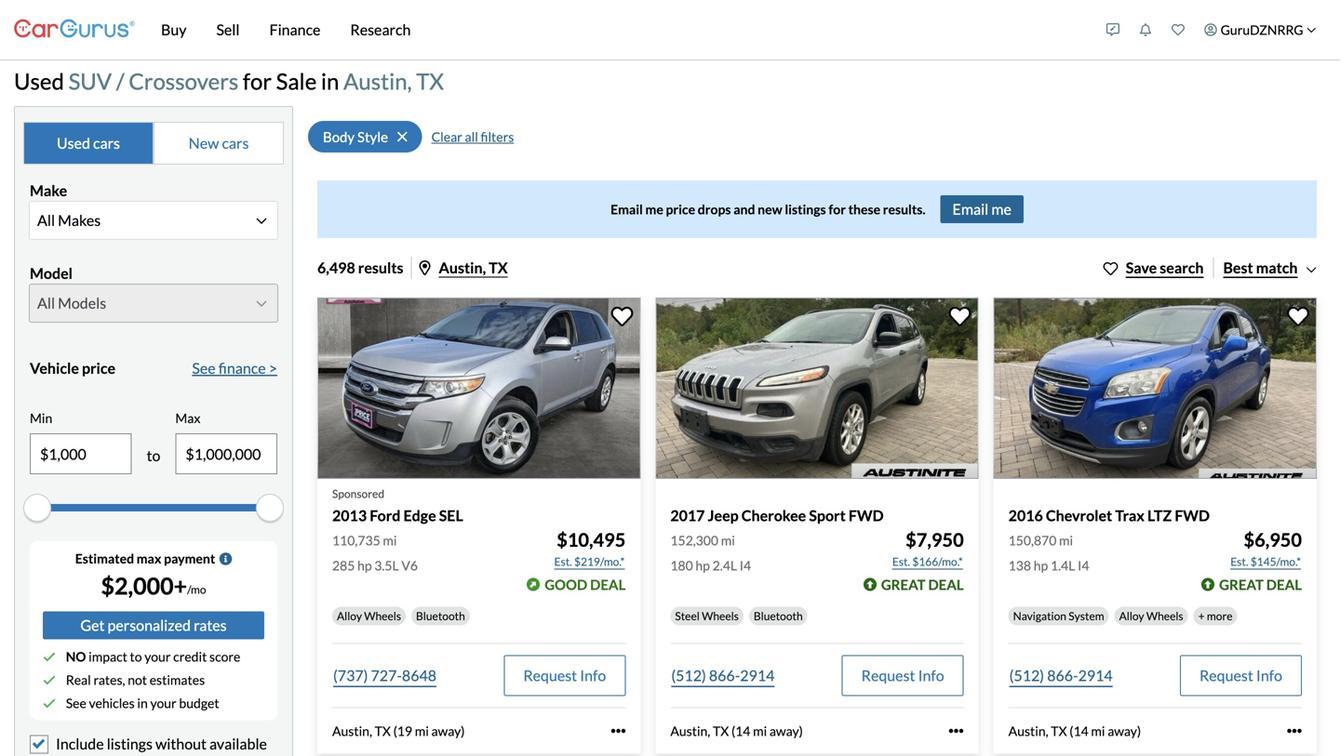 Task type: describe. For each thing, give the bounding box(es) containing it.
$2,000+ /mo
[[101, 573, 206, 600]]

(737) 727-8648
[[333, 667, 437, 685]]

hp for $7,950
[[696, 558, 710, 574]]

(512) 866-2914 button for $6,950
[[1009, 656, 1114, 697]]

$10,495
[[557, 529, 626, 551]]

3.5l
[[374, 558, 399, 574]]

i4 for $6,950
[[1078, 558, 1090, 574]]

2914 for $6,950
[[1078, 667, 1113, 685]]

gurudznrrg
[[1221, 22, 1304, 38]]

steel
[[675, 610, 700, 623]]

me for email me price drops and new listings for these results.
[[646, 201, 664, 217]]

est. $219/mo.* button
[[553, 553, 626, 571]]

$7,950
[[906, 529, 964, 551]]

suv
[[68, 68, 112, 94]]

new
[[189, 134, 219, 152]]

min
[[30, 410, 52, 426]]

2013
[[332, 507, 367, 525]]

include
[[56, 735, 104, 754]]

research button
[[335, 0, 426, 60]]

make
[[30, 181, 67, 199]]

cargurus logo homepage link link
[[14, 3, 135, 56]]

good deal
[[545, 577, 626, 593]]

/
[[116, 68, 124, 94]]

me for email me
[[992, 200, 1012, 218]]

credit
[[173, 649, 207, 665]]

8648
[[402, 667, 437, 685]]

$6,950 est. $145/mo.*
[[1231, 529, 1302, 569]]

ellipsis h image for austin, tx (19 mi away)
[[611, 724, 626, 739]]

(512) 866-2914 for $6,950
[[1010, 667, 1113, 685]]

ltz
[[1148, 507, 1172, 525]]

v6
[[402, 558, 418, 574]]

save search
[[1126, 259, 1204, 277]]

see finance > link
[[192, 357, 277, 380]]

vehicle price
[[30, 359, 115, 377]]

map marker alt image
[[419, 260, 431, 275]]

mi inside 110,735 mi 285 hp 3.5l v6
[[383, 533, 397, 549]]

sel
[[439, 507, 463, 525]]

austin, tx (14 mi away) for $7,950
[[671, 724, 803, 739]]

bluetooth for alloy wheels
[[416, 610, 465, 623]]

150,870
[[1009, 533, 1057, 549]]

results.
[[883, 201, 926, 217]]

(512) 866-2914 for $7,950
[[671, 667, 775, 685]]

finance button
[[255, 0, 335, 60]]

Max text field
[[176, 435, 276, 474]]

info for $6,950
[[1257, 667, 1283, 685]]

used cars button
[[23, 122, 154, 165]]

personalized
[[108, 617, 191, 635]]

est. for $6,950
[[1231, 555, 1249, 569]]

1.4l
[[1051, 558, 1075, 574]]

edge
[[404, 507, 436, 525]]

tx for ellipsis h image associated with austin, tx (14 mi away)
[[1051, 724, 1067, 739]]

gurudznrrg menu
[[1097, 4, 1326, 56]]

new cars button
[[154, 122, 284, 165]]

and
[[734, 201, 755, 217]]

est. $166/mo.* button
[[892, 553, 964, 571]]

real rates, not estimates
[[66, 673, 205, 688]]

$6,950
[[1244, 529, 1302, 551]]

see vehicles in your budget
[[66, 696, 219, 712]]

add a car review image
[[1107, 23, 1120, 36]]

ingot silver metallic 2013 ford edge sel suv / crossover front-wheel drive 6-speed automatic image
[[317, 298, 641, 480]]

cars for used cars
[[93, 134, 120, 152]]

sale
[[276, 68, 317, 94]]

your for budget
[[150, 696, 177, 712]]

2016
[[1009, 507, 1043, 525]]

1 request info button from the left
[[504, 656, 626, 697]]

1 wheels from the left
[[364, 610, 401, 623]]

blue 2016 chevrolet trax ltz fwd suv / crossover front-wheel drive 6-speed automatic image
[[994, 298, 1317, 480]]

these
[[849, 201, 881, 217]]

request info button for $7,950
[[842, 656, 964, 697]]

110,735 mi 285 hp 3.5l v6
[[332, 533, 418, 574]]

(512) for $6,950
[[1010, 667, 1045, 685]]

body
[[323, 128, 355, 145]]

great deal for $7,950
[[881, 577, 964, 593]]

3 wheels from the left
[[1147, 610, 1184, 623]]

research
[[350, 20, 411, 39]]

info for $7,950
[[918, 667, 944, 685]]

fwd for $7,950
[[849, 507, 884, 525]]

email for email me
[[953, 200, 989, 218]]

away) for $6,950
[[1108, 724, 1141, 739]]

style
[[357, 128, 388, 145]]

1 vertical spatial price
[[82, 359, 115, 377]]

(737)
[[333, 667, 368, 685]]

include listings without available pricing
[[56, 735, 267, 757]]

(19
[[393, 724, 412, 739]]

cherokee
[[742, 507, 806, 525]]

crossovers
[[129, 68, 239, 94]]

cars for new cars
[[222, 134, 249, 152]]

ellipsis h image
[[949, 724, 964, 739]]

clear
[[431, 129, 462, 145]]

gray 2017 jeep cherokee sport fwd suv / crossover front-wheel drive 9-speed automatic image
[[656, 298, 979, 480]]

sell
[[216, 20, 240, 39]]

email me
[[953, 200, 1012, 218]]

times image
[[397, 129, 407, 145]]

1 info from the left
[[580, 667, 606, 685]]

0 horizontal spatial to
[[130, 649, 142, 665]]

austin, for ellipsis h image associated with austin, tx (14 mi away)
[[1009, 724, 1049, 739]]

138
[[1009, 558, 1031, 574]]

used for used suv / crossovers for sale in austin, tx
[[14, 68, 64, 94]]

save search button
[[1104, 257, 1204, 279]]

steel wheels
[[675, 610, 739, 623]]

deal for $6,950
[[1267, 577, 1302, 593]]

hp for $10,495
[[357, 558, 372, 574]]

ellipsis h image for austin, tx (14 mi away)
[[1287, 724, 1302, 739]]

estimates
[[150, 673, 205, 688]]

save
[[1126, 259, 1157, 277]]

sponsored 2013 ford edge sel
[[332, 487, 463, 525]]

2017 jeep cherokee sport fwd
[[671, 507, 884, 525]]

(737) 727-8648 button
[[332, 656, 438, 697]]

sponsored
[[332, 487, 384, 501]]

estimated max payment
[[75, 551, 215, 567]]

used cars
[[57, 134, 120, 152]]

tx for ellipsis h icon
[[713, 724, 729, 739]]

110,735
[[332, 533, 380, 549]]

deal for $10,495
[[590, 577, 626, 593]]

great deal for $6,950
[[1220, 577, 1302, 593]]

2016 chevrolet trax ltz fwd
[[1009, 507, 1210, 525]]

request info for $6,950
[[1200, 667, 1283, 685]]

gurudznrrg button
[[1195, 4, 1326, 56]]

150,870 mi 138 hp 1.4l i4
[[1009, 533, 1090, 574]]

chevron down image
[[1307, 25, 1317, 35]]



Task type: locate. For each thing, give the bounding box(es) containing it.
1 away) from the left
[[431, 724, 465, 739]]

great deal down est. $166/mo.* "button" at bottom right
[[881, 577, 964, 593]]

filters
[[481, 129, 514, 145]]

1 cars from the left
[[93, 134, 120, 152]]

1 vertical spatial used
[[57, 134, 90, 152]]

3 request info button from the left
[[1180, 656, 1302, 697]]

2 fwd from the left
[[1175, 507, 1210, 525]]

est. up the good
[[554, 555, 572, 569]]

0 horizontal spatial for
[[243, 68, 272, 94]]

2 request info from the left
[[862, 667, 944, 685]]

great down est. $145/mo.* button
[[1220, 577, 1264, 593]]

1 horizontal spatial deal
[[928, 577, 964, 593]]

(14 for $6,950
[[1070, 724, 1089, 739]]

payment
[[164, 551, 215, 567]]

great deal down est. $145/mo.* button
[[1220, 577, 1302, 593]]

285
[[332, 558, 355, 574]]

0 horizontal spatial 866-
[[709, 667, 740, 685]]

1 horizontal spatial (512) 866-2914
[[1010, 667, 1113, 685]]

0 horizontal spatial bluetooth
[[416, 610, 465, 623]]

Min text field
[[31, 435, 131, 474]]

ellipsis h image
[[611, 724, 626, 739], [1287, 724, 1302, 739]]

request info for $7,950
[[862, 667, 944, 685]]

hp right 285
[[357, 558, 372, 574]]

used up 'make'
[[57, 134, 90, 152]]

2 request info button from the left
[[842, 656, 964, 697]]

wheels down 3.5l
[[364, 610, 401, 623]]

check image
[[43, 651, 56, 664], [43, 674, 56, 687]]

in right "sale"
[[321, 68, 339, 94]]

1 vertical spatial your
[[150, 696, 177, 712]]

3 est. from the left
[[1231, 555, 1249, 569]]

request info button for $6,950
[[1180, 656, 1302, 697]]

0 horizontal spatial me
[[646, 201, 664, 217]]

0 horizontal spatial est.
[[554, 555, 572, 569]]

chevrolet
[[1046, 507, 1113, 525]]

new cars
[[189, 134, 249, 152]]

2 alloy from the left
[[1119, 610, 1145, 623]]

1 2914 from the left
[[740, 667, 775, 685]]

available
[[209, 735, 267, 754]]

mi inside 152,300 mi 180 hp 2.4l i4
[[721, 533, 735, 549]]

no
[[66, 649, 86, 665]]

fwd for $6,950
[[1175, 507, 1210, 525]]

2 (14 from the left
[[1070, 724, 1089, 739]]

austin, tx (14 mi away) for $6,950
[[1009, 724, 1141, 739]]

(512) 866-2914 down the steel wheels
[[671, 667, 775, 685]]

2 horizontal spatial wheels
[[1147, 610, 1184, 623]]

alloy down 285
[[337, 610, 362, 623]]

0 horizontal spatial request info button
[[504, 656, 626, 697]]

1 horizontal spatial 2914
[[1078, 667, 1113, 685]]

0 horizontal spatial listings
[[107, 735, 153, 754]]

1 est. from the left
[[554, 555, 572, 569]]

alloy right system
[[1119, 610, 1145, 623]]

2 866- from the left
[[1047, 667, 1078, 685]]

request for $6,950
[[1200, 667, 1254, 685]]

2 info from the left
[[918, 667, 944, 685]]

(512) 866-2914 button down the steel wheels
[[671, 656, 776, 697]]

score
[[209, 649, 241, 665]]

2 great deal from the left
[[1220, 577, 1302, 593]]

2 horizontal spatial est.
[[1231, 555, 1249, 569]]

body style
[[323, 128, 388, 145]]

1 horizontal spatial request
[[862, 667, 915, 685]]

1 austin, tx (14 mi away) from the left
[[671, 724, 803, 739]]

3 away) from the left
[[1108, 724, 1141, 739]]

(512) 866-2914
[[671, 667, 775, 685], [1010, 667, 1113, 685]]

all
[[465, 129, 478, 145]]

0 vertical spatial your
[[145, 649, 171, 665]]

email me price drops and new listings for these results.
[[611, 201, 926, 217]]

1 866- from the left
[[709, 667, 740, 685]]

0 horizontal spatial request info
[[523, 667, 606, 685]]

mi inside 150,870 mi 138 hp 1.4l i4
[[1059, 533, 1073, 549]]

deal for $7,950
[[928, 577, 964, 593]]

for left "sale"
[[243, 68, 272, 94]]

0 horizontal spatial alloy wheels
[[337, 610, 401, 623]]

results
[[358, 259, 404, 277]]

fwd right sport
[[849, 507, 884, 525]]

see left finance
[[192, 359, 216, 377]]

your for credit
[[145, 649, 171, 665]]

2 horizontal spatial request info
[[1200, 667, 1283, 685]]

0 horizontal spatial (512) 866-2914 button
[[671, 656, 776, 697]]

great for $7,950
[[881, 577, 926, 593]]

1 bluetooth from the left
[[416, 610, 465, 623]]

used for used cars
[[57, 134, 90, 152]]

model
[[30, 264, 73, 282]]

get
[[80, 617, 105, 635]]

0 horizontal spatial request
[[523, 667, 577, 685]]

your up estimates
[[145, 649, 171, 665]]

(512)
[[671, 667, 706, 685], [1010, 667, 1045, 685]]

email for email me price drops and new listings for these results.
[[611, 201, 643, 217]]

1 horizontal spatial listings
[[785, 201, 826, 217]]

request info button up ellipsis h icon
[[842, 656, 964, 697]]

listings
[[785, 201, 826, 217], [107, 735, 153, 754]]

2 horizontal spatial request
[[1200, 667, 1254, 685]]

2 deal from the left
[[928, 577, 964, 593]]

menu bar
[[135, 0, 1097, 60]]

price right the vehicle
[[82, 359, 115, 377]]

email inside button
[[953, 200, 989, 218]]

$10,495 est. $219/mo.*
[[554, 529, 626, 569]]

0 horizontal spatial email
[[611, 201, 643, 217]]

get personalized rates
[[80, 617, 227, 635]]

1 great from the left
[[881, 577, 926, 593]]

0 horizontal spatial see
[[66, 696, 86, 712]]

0 vertical spatial to
[[147, 447, 161, 465]]

email right results.
[[953, 200, 989, 218]]

1 (512) 866-2914 button from the left
[[671, 656, 776, 697]]

/mo
[[187, 583, 206, 597]]

finance
[[269, 20, 321, 39]]

ford
[[370, 507, 401, 525]]

1 horizontal spatial me
[[992, 200, 1012, 218]]

(512) down steel
[[671, 667, 706, 685]]

mi
[[383, 533, 397, 549], [721, 533, 735, 549], [1059, 533, 1073, 549], [415, 724, 429, 739], [753, 724, 767, 739], [1091, 724, 1105, 739]]

request info
[[523, 667, 606, 685], [862, 667, 944, 685], [1200, 667, 1283, 685]]

866- for $6,950
[[1047, 667, 1078, 685]]

1 horizontal spatial 866-
[[1047, 667, 1078, 685]]

great
[[881, 577, 926, 593], [1220, 577, 1264, 593]]

menu bar containing buy
[[135, 0, 1097, 60]]

2 horizontal spatial deal
[[1267, 577, 1302, 593]]

(14
[[732, 724, 751, 739], [1070, 724, 1089, 739]]

1 horizontal spatial i4
[[1078, 558, 1090, 574]]

1 horizontal spatial for
[[829, 201, 846, 217]]

1 (512) 866-2914 from the left
[[671, 667, 775, 685]]

1 check image from the top
[[43, 651, 56, 664]]

hp inside 152,300 mi 180 hp 2.4l i4
[[696, 558, 710, 574]]

2 (512) 866-2914 button from the left
[[1009, 656, 1114, 697]]

(14 for $7,950
[[732, 724, 751, 739]]

hp right 180
[[696, 558, 710, 574]]

gurudznrrg menu item
[[1195, 4, 1326, 56]]

request info button down the good
[[504, 656, 626, 697]]

180
[[671, 558, 693, 574]]

navigation system
[[1013, 610, 1105, 623]]

1 horizontal spatial austin, tx (14 mi away)
[[1009, 724, 1141, 739]]

0 horizontal spatial i4
[[740, 558, 751, 574]]

hp for $6,950
[[1034, 558, 1048, 574]]

2.4l
[[713, 558, 737, 574]]

rates
[[194, 617, 227, 635]]

$2,000+
[[101, 573, 187, 600]]

finance
[[219, 359, 266, 377]]

1 horizontal spatial see
[[192, 359, 216, 377]]

866- for $7,950
[[709, 667, 740, 685]]

est. inside $6,950 est. $145/mo.*
[[1231, 555, 1249, 569]]

1 great deal from the left
[[881, 577, 964, 593]]

866- down navigation system on the bottom right of page
[[1047, 667, 1078, 685]]

used inside button
[[57, 134, 90, 152]]

2 great from the left
[[1220, 577, 1264, 593]]

2 horizontal spatial away)
[[1108, 724, 1141, 739]]

search
[[1160, 259, 1204, 277]]

cars right new
[[222, 134, 249, 152]]

1 vertical spatial for
[[829, 201, 846, 217]]

request info button down more
[[1180, 656, 1302, 697]]

austin, for austin, tx (19 mi away)'s ellipsis h image
[[332, 724, 372, 739]]

6,498 results
[[317, 259, 404, 277]]

hp right 138 at the bottom of page
[[1034, 558, 1048, 574]]

$166/mo.*
[[913, 555, 963, 569]]

info
[[580, 667, 606, 685], [918, 667, 944, 685], [1257, 667, 1283, 685]]

more
[[1207, 610, 1233, 623]]

1 horizontal spatial ellipsis h image
[[1287, 724, 1302, 739]]

max
[[137, 551, 161, 567]]

alloy wheels left +
[[1119, 610, 1184, 623]]

i4 for $7,950
[[740, 558, 751, 574]]

est. for $7,950
[[893, 555, 910, 569]]

0 horizontal spatial fwd
[[849, 507, 884, 525]]

1 horizontal spatial cars
[[222, 134, 249, 152]]

1 horizontal spatial est.
[[893, 555, 910, 569]]

to up real rates, not estimates
[[130, 649, 142, 665]]

1 i4 from the left
[[740, 558, 751, 574]]

0 horizontal spatial great deal
[[881, 577, 964, 593]]

+ more
[[1199, 610, 1233, 623]]

0 vertical spatial see
[[192, 359, 216, 377]]

1 request from the left
[[523, 667, 577, 685]]

cargurus logo homepage link image
[[14, 3, 135, 56]]

2 cars from the left
[[222, 134, 249, 152]]

i4
[[740, 558, 751, 574], [1078, 558, 1090, 574]]

great for $6,950
[[1220, 577, 1264, 593]]

0 horizontal spatial alloy
[[337, 610, 362, 623]]

great deal
[[881, 577, 964, 593], [1220, 577, 1302, 593]]

i4 right 2.4l
[[740, 558, 751, 574]]

(512) 866-2914 down navigation system on the bottom right of page
[[1010, 667, 1113, 685]]

used
[[14, 68, 64, 94], [57, 134, 90, 152]]

0 horizontal spatial austin, tx (14 mi away)
[[671, 724, 803, 739]]

check image
[[43, 698, 56, 711]]

bluetooth for steel wheels
[[754, 610, 803, 623]]

2 horizontal spatial request info button
[[1180, 656, 1302, 697]]

austin, tx (19 mi away)
[[332, 724, 465, 739]]

1 (14 from the left
[[732, 724, 751, 739]]

1 horizontal spatial request info button
[[842, 656, 964, 697]]

request for $7,950
[[862, 667, 915, 685]]

$7,950 est. $166/mo.*
[[893, 529, 964, 569]]

0 vertical spatial in
[[321, 68, 339, 94]]

1 horizontal spatial away)
[[770, 724, 803, 739]]

austin, tx button
[[419, 259, 508, 277]]

1 horizontal spatial in
[[321, 68, 339, 94]]

tx for austin, tx (19 mi away)'s ellipsis h image
[[375, 724, 391, 739]]

estimated
[[75, 551, 134, 567]]

away) for $7,950
[[770, 724, 803, 739]]

1 horizontal spatial (14
[[1070, 724, 1089, 739]]

price
[[666, 201, 695, 217], [82, 359, 115, 377]]

used left the suv
[[14, 68, 64, 94]]

6,498
[[317, 259, 355, 277]]

your down estimates
[[150, 696, 177, 712]]

wheels right steel
[[702, 610, 739, 623]]

2 i4 from the left
[[1078, 558, 1090, 574]]

wheels left +
[[1147, 610, 1184, 623]]

1 horizontal spatial to
[[147, 447, 161, 465]]

hp inside 110,735 mi 285 hp 3.5l v6
[[357, 558, 372, 574]]

2 alloy wheels from the left
[[1119, 610, 1184, 623]]

1 vertical spatial listings
[[107, 735, 153, 754]]

in down "not" at the bottom
[[137, 696, 148, 712]]

152,300 mi 180 hp 2.4l i4
[[671, 533, 751, 574]]

2 horizontal spatial hp
[[1034, 558, 1048, 574]]

fwd right ltz
[[1175, 507, 1210, 525]]

1 horizontal spatial hp
[[696, 558, 710, 574]]

1 horizontal spatial email
[[953, 200, 989, 218]]

trax
[[1115, 507, 1145, 525]]

1 horizontal spatial (512)
[[1010, 667, 1045, 685]]

1 request info from the left
[[523, 667, 606, 685]]

0 horizontal spatial deal
[[590, 577, 626, 593]]

without
[[155, 735, 207, 754]]

3 request from the left
[[1200, 667, 1254, 685]]

(512) down navigation in the bottom right of the page
[[1010, 667, 1045, 685]]

est. inside the $7,950 est. $166/mo.*
[[893, 555, 910, 569]]

0 horizontal spatial (512)
[[671, 667, 706, 685]]

jeep
[[708, 507, 739, 525]]

see for see finance >
[[192, 359, 216, 377]]

i4 inside 152,300 mi 180 hp 2.4l i4
[[740, 558, 751, 574]]

727-
[[371, 667, 402, 685]]

1 horizontal spatial wheels
[[702, 610, 739, 623]]

your
[[145, 649, 171, 665], [150, 696, 177, 712]]

2 horizontal spatial info
[[1257, 667, 1283, 685]]

saved cars image
[[1172, 23, 1185, 36]]

1 horizontal spatial fwd
[[1175, 507, 1210, 525]]

user icon image
[[1205, 23, 1218, 36]]

deal
[[590, 577, 626, 593], [928, 577, 964, 593], [1267, 577, 1302, 593]]

1 (512) from the left
[[671, 667, 706, 685]]

0 vertical spatial used
[[14, 68, 64, 94]]

2 check image from the top
[[43, 674, 56, 687]]

new
[[758, 201, 783, 217]]

1 alloy from the left
[[337, 610, 362, 623]]

0 horizontal spatial (14
[[732, 724, 751, 739]]

check image up check icon
[[43, 674, 56, 687]]

1 horizontal spatial alloy wheels
[[1119, 610, 1184, 623]]

2 ellipsis h image from the left
[[1287, 724, 1302, 739]]

info circle image
[[219, 553, 232, 566]]

0 horizontal spatial great
[[881, 577, 926, 593]]

1 alloy wheels from the left
[[337, 610, 401, 623]]

3 hp from the left
[[1034, 558, 1048, 574]]

2 2914 from the left
[[1078, 667, 1113, 685]]

(512) 866-2914 button
[[671, 656, 776, 697], [1009, 656, 1114, 697]]

0 horizontal spatial hp
[[357, 558, 372, 574]]

to left the max text box
[[147, 447, 161, 465]]

est. left $145/mo.*
[[1231, 555, 1249, 569]]

152,300
[[671, 533, 719, 549]]

deal down $219/mo.*
[[590, 577, 626, 593]]

1 horizontal spatial (512) 866-2914 button
[[1009, 656, 1114, 697]]

1 ellipsis h image from the left
[[611, 724, 626, 739]]

0 horizontal spatial (512) 866-2914
[[671, 667, 775, 685]]

great down est. $166/mo.* "button" at bottom right
[[881, 577, 926, 593]]

sell button
[[201, 0, 255, 60]]

1 horizontal spatial info
[[918, 667, 944, 685]]

1 vertical spatial check image
[[43, 674, 56, 687]]

i4 inside 150,870 mi 138 hp 1.4l i4
[[1078, 558, 1090, 574]]

0 vertical spatial check image
[[43, 651, 56, 664]]

email left drops
[[611, 201, 643, 217]]

1 fwd from the left
[[849, 507, 884, 525]]

request
[[523, 667, 577, 685], [862, 667, 915, 685], [1200, 667, 1254, 685]]

2 hp from the left
[[696, 558, 710, 574]]

est.
[[554, 555, 572, 569], [893, 555, 910, 569], [1231, 555, 1249, 569]]

get personalized rates button
[[43, 612, 264, 640]]

0 horizontal spatial wheels
[[364, 610, 401, 623]]

2 bluetooth from the left
[[754, 610, 803, 623]]

pricing
[[56, 753, 101, 757]]

0 vertical spatial price
[[666, 201, 695, 217]]

0 horizontal spatial price
[[82, 359, 115, 377]]

2 est. from the left
[[893, 555, 910, 569]]

see down real
[[66, 696, 86, 712]]

email
[[953, 200, 989, 218], [611, 201, 643, 217]]

open notifications image
[[1139, 23, 1153, 36]]

buy
[[161, 20, 187, 39]]

1 horizontal spatial great deal
[[1220, 577, 1302, 593]]

alloy wheels down 3.5l
[[337, 610, 401, 623]]

impact
[[89, 649, 127, 665]]

1 horizontal spatial great
[[1220, 577, 1264, 593]]

3 request info from the left
[[1200, 667, 1283, 685]]

(512) 866-2914 button for $7,950
[[671, 656, 776, 697]]

austin, for ellipsis h icon
[[671, 724, 710, 739]]

3 deal from the left
[[1267, 577, 1302, 593]]

0 vertical spatial listings
[[785, 201, 826, 217]]

bluetooth down v6
[[416, 610, 465, 623]]

0 horizontal spatial ellipsis h image
[[611, 724, 626, 739]]

clear all filters button
[[431, 125, 514, 148]]

away)
[[431, 724, 465, 739], [770, 724, 803, 739], [1108, 724, 1141, 739]]

1 vertical spatial in
[[137, 696, 148, 712]]

budget
[[179, 696, 219, 712]]

drops
[[698, 201, 731, 217]]

hp inside 150,870 mi 138 hp 1.4l i4
[[1034, 558, 1048, 574]]

2 away) from the left
[[770, 724, 803, 739]]

0 horizontal spatial in
[[137, 696, 148, 712]]

buy button
[[146, 0, 201, 60]]

price left drops
[[666, 201, 695, 217]]

0 horizontal spatial info
[[580, 667, 606, 685]]

rates,
[[93, 673, 125, 688]]

listings right new
[[785, 201, 826, 217]]

fwd
[[849, 507, 884, 525], [1175, 507, 1210, 525]]

0 vertical spatial for
[[243, 68, 272, 94]]

1 horizontal spatial bluetooth
[[754, 610, 803, 623]]

0 horizontal spatial away)
[[431, 724, 465, 739]]

1 horizontal spatial request info
[[862, 667, 944, 685]]

sport
[[809, 507, 846, 525]]

1 hp from the left
[[357, 558, 372, 574]]

bluetooth right the steel wheels
[[754, 610, 803, 623]]

(512) 866-2914 button down navigation system on the bottom right of page
[[1009, 656, 1114, 697]]

2 wheels from the left
[[702, 610, 739, 623]]

2 (512) from the left
[[1010, 667, 1045, 685]]

0 horizontal spatial 2914
[[740, 667, 775, 685]]

$219/mo.*
[[574, 555, 625, 569]]

austin, tx
[[439, 259, 508, 277]]

866- down the steel wheels
[[709, 667, 740, 685]]

to
[[147, 447, 161, 465], [130, 649, 142, 665]]

deal down $145/mo.*
[[1267, 577, 1302, 593]]

cars down /
[[93, 134, 120, 152]]

deal down $166/mo.*
[[928, 577, 964, 593]]

2914 for $7,950
[[740, 667, 775, 685]]

listings inside include listings without available pricing
[[107, 735, 153, 754]]

for left these
[[829, 201, 846, 217]]

system
[[1069, 610, 1105, 623]]

2 (512) 866-2914 from the left
[[1010, 667, 1113, 685]]

1 vertical spatial see
[[66, 696, 86, 712]]

(512) for $7,950
[[671, 667, 706, 685]]

i4 right 1.4l
[[1078, 558, 1090, 574]]

est. $145/mo.* button
[[1230, 553, 1302, 571]]

listings down see vehicles in your budget
[[107, 735, 153, 754]]

see for see vehicles in your budget
[[66, 696, 86, 712]]

1 horizontal spatial price
[[666, 201, 695, 217]]

3 info from the left
[[1257, 667, 1283, 685]]

+
[[1199, 610, 1205, 623]]

1 horizontal spatial alloy
[[1119, 610, 1145, 623]]

est. inside $10,495 est. $219/mo.*
[[554, 555, 572, 569]]

me inside button
[[992, 200, 1012, 218]]

0 horizontal spatial cars
[[93, 134, 120, 152]]

1 deal from the left
[[590, 577, 626, 593]]

2 austin, tx (14 mi away) from the left
[[1009, 724, 1141, 739]]

est. left $166/mo.*
[[893, 555, 910, 569]]

2 request from the left
[[862, 667, 915, 685]]

check image left no
[[43, 651, 56, 664]]

1 vertical spatial to
[[130, 649, 142, 665]]

max
[[175, 410, 201, 426]]

est. for $10,495
[[554, 555, 572, 569]]



Task type: vqa. For each thing, say whether or not it's contained in the screenshot.
the bottom Pm
no



